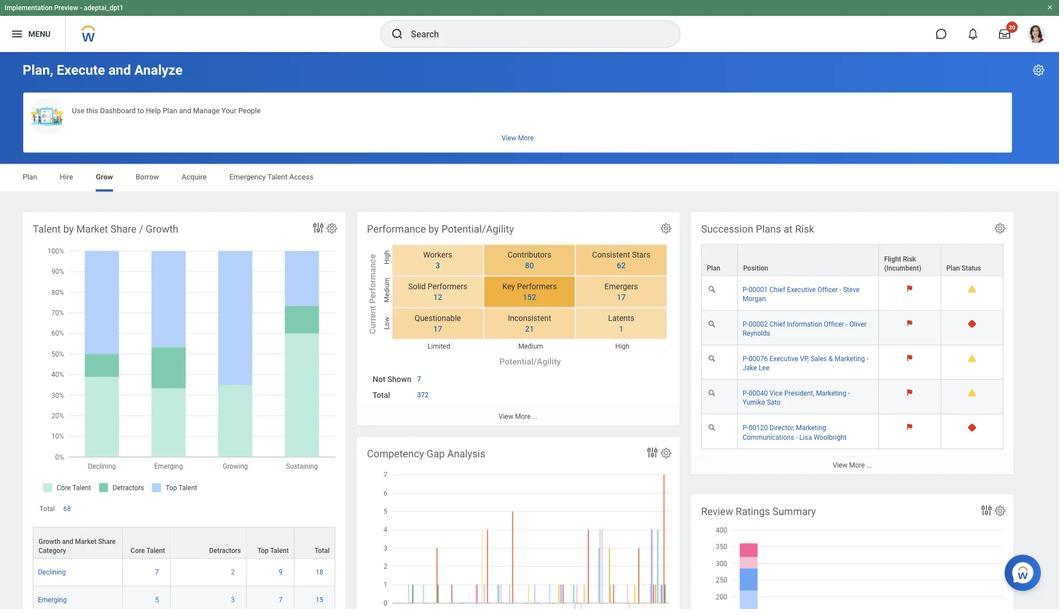 Task type: describe. For each thing, give the bounding box(es) containing it.
17 for questionable 17
[[434, 325, 443, 334]]

oliver
[[850, 321, 867, 329]]

row containing growth and market share category
[[33, 527, 335, 559]]

p-00002 chief information officer - oliver reynolds row
[[702, 311, 1004, 346]]

plan inside popup button
[[707, 264, 721, 272]]

chief for 00001
[[770, 286, 786, 294]]

implementation preview -   adeptai_dpt1
[[5, 4, 123, 12]]

workers
[[424, 250, 453, 260]]

current performance
[[368, 255, 378, 335]]

configure performance by potential/agility image
[[660, 222, 673, 235]]

flight
[[885, 255, 902, 263]]

configure succession plans at risk image
[[995, 222, 1007, 235]]

morgan
[[743, 295, 766, 303]]

menu banner
[[0, 0, 1060, 52]]

view more ... link for succession plans at risk
[[691, 456, 1014, 475]]

1 horizontal spatial 7
[[279, 597, 283, 605]]

68
[[63, 505, 71, 513]]

p-00120 director, marketing communications - lisa woolbright link
[[743, 422, 847, 442]]

and inside the 'use this dashboard to help plan and manage your people' button
[[179, 106, 191, 115]]

68 button
[[63, 505, 73, 514]]

80
[[525, 261, 534, 270]]

questionable
[[415, 314, 461, 323]]

consistent
[[593, 250, 630, 260]]

people
[[238, 106, 261, 115]]

3 inside "workers 3"
[[436, 261, 440, 270]]

declining link
[[38, 567, 66, 577]]

to
[[138, 106, 144, 115]]

2 button
[[231, 568, 237, 577]]

use
[[72, 106, 84, 115]]

share for category
[[98, 538, 116, 546]]

talent by market share / growth element
[[23, 212, 346, 610]]

workers 3
[[424, 250, 453, 270]]

152
[[523, 293, 537, 302]]

top talent
[[258, 547, 289, 555]]

summary
[[773, 506, 816, 518]]

vice
[[770, 390, 783, 398]]

emerging
[[38, 597, 67, 605]]

executive inside p-00001 chief executive officer - steve morgan
[[787, 286, 816, 294]]

ratings
[[736, 506, 770, 518]]

succession plans at risk
[[702, 223, 815, 235]]

0 vertical spatial high
[[383, 251, 391, 265]]

p-00002 chief information officer - oliver reynolds link
[[743, 318, 867, 338]]

tab list inside plan, execute and analyze main content
[[11, 165, 1048, 192]]

jake
[[743, 364, 758, 372]]

plan,
[[23, 62, 53, 78]]

Search Workday  search field
[[411, 22, 657, 46]]

17 button for emergers 17
[[610, 292, 628, 303]]

configure and view chart data image for review ratings summary
[[980, 504, 994, 518]]

close environment banner image
[[1047, 4, 1054, 11]]

this
[[86, 106, 98, 115]]

gap
[[427, 448, 445, 460]]

30
[[1009, 24, 1016, 31]]

21 button
[[519, 324, 536, 335]]

- for p-00001 chief executive officer - steve morgan
[[840, 286, 842, 294]]

flight risk (incumbent)
[[885, 255, 922, 272]]

18 button
[[316, 568, 325, 577]]

talent for core
[[146, 547, 165, 555]]

competency
[[367, 448, 424, 460]]

growth and market share category button
[[33, 528, 122, 559]]

market for and
[[75, 538, 97, 546]]

plans
[[756, 223, 782, 235]]

00002
[[749, 321, 768, 329]]

core
[[131, 547, 145, 555]]

sales
[[811, 355, 828, 363]]

analyze
[[134, 62, 183, 78]]

18
[[316, 569, 324, 577]]

communications
[[743, 434, 795, 442]]

plan, execute and analyze main content
[[0, 52, 1060, 610]]

p-00120 director, marketing communications - lisa woolbright
[[743, 425, 847, 442]]

p- for 00001
[[743, 286, 749, 294]]

medium for high
[[383, 278, 391, 303]]

inconsistent 21
[[508, 314, 552, 334]]

- for p-00002 chief information officer - oliver reynolds
[[846, 321, 848, 329]]

contributors 80
[[508, 250, 552, 270]]

row containing flight risk (incumbent)
[[702, 245, 1004, 276]]

2 performance from the top
[[368, 255, 378, 304]]

view more ... for succession plans at risk
[[833, 462, 872, 469]]

succession plans at risk element
[[691, 212, 1014, 475]]

0 vertical spatial growth
[[146, 223, 179, 235]]

3 button inside performance by potential/agility element
[[429, 260, 442, 271]]

current
[[368, 306, 378, 335]]

p- for 00040
[[743, 390, 749, 398]]

(incumbent)
[[885, 264, 922, 272]]

view for succession plans at risk
[[833, 462, 848, 469]]

p-00001 chief executive officer - steve morgan
[[743, 286, 860, 303]]

1 vertical spatial potential/agility
[[500, 357, 561, 367]]

competency gap analysis
[[367, 448, 486, 460]]

p- for 00120
[[743, 425, 749, 433]]

372 button
[[417, 391, 431, 400]]

00040
[[749, 390, 768, 398]]

position button
[[739, 245, 879, 276]]

configure review ratings summary image
[[995, 505, 1007, 518]]

marketing inside p-00040 vice president, marketing - yumiko sato
[[817, 390, 847, 398]]

inconsistent
[[508, 314, 552, 323]]

p-00001 chief executive officer - steve morgan row
[[702, 276, 1004, 311]]

performers for 12
[[428, 282, 468, 291]]

category
[[39, 547, 66, 555]]

at
[[784, 223, 793, 235]]

plan, execute and analyze
[[23, 62, 183, 78]]

1 vertical spatial high
[[616, 343, 630, 351]]

... for succession plans at risk
[[867, 462, 872, 469]]

00120
[[749, 425, 768, 433]]

0 vertical spatial potential/agility
[[442, 223, 514, 235]]

9
[[279, 569, 283, 577]]

plan inside popup button
[[947, 264, 961, 272]]

372
[[417, 391, 429, 399]]

0 vertical spatial risk
[[796, 223, 815, 235]]

market for by
[[76, 223, 108, 235]]

7 button for 5
[[155, 568, 161, 577]]

p-00120 director, marketing communications - lisa woolbright row
[[702, 415, 1004, 450]]

- for p-00040 vice president, marketing - yumiko sato
[[849, 390, 850, 398]]

medium for limited
[[519, 343, 543, 351]]

preview
[[54, 4, 78, 12]]

borrow
[[136, 173, 159, 181]]

woolbright
[[814, 434, 847, 442]]

flight risk (incumbent) button
[[880, 245, 941, 276]]

vp,
[[801, 355, 809, 363]]

core talent
[[131, 547, 165, 555]]

- inside menu banner
[[80, 4, 82, 12]]

more for performance by potential/agility
[[515, 413, 531, 421]]

detractors
[[209, 547, 241, 555]]



Task type: vqa. For each thing, say whether or not it's contained in the screenshot.


Task type: locate. For each thing, give the bounding box(es) containing it.
... inside performance by potential/agility element
[[533, 413, 538, 421]]

and up category
[[62, 538, 73, 546]]

p- up yumiko
[[743, 390, 749, 398]]

risk right at
[[796, 223, 815, 235]]

inbox large image
[[1000, 28, 1011, 40]]

potential/agility down '21'
[[500, 357, 561, 367]]

p-00076 executive vp, sales & marketing - jake lee
[[743, 355, 869, 372]]

- inside the p-00120 director, marketing communications - lisa woolbright
[[796, 434, 798, 442]]

marketing inside p-00076 executive vp, sales & marketing - jake lee
[[835, 355, 866, 363]]

configure and view chart data image inside review ratings summary element
[[980, 504, 994, 518]]

lisa
[[800, 434, 812, 442]]

12 button
[[427, 292, 444, 303]]

0 vertical spatial 7 button
[[417, 375, 423, 384]]

p-00076 executive vp, sales & marketing - jake lee row
[[702, 346, 1004, 380]]

2 vertical spatial total
[[315, 547, 330, 555]]

p- inside p-00040 vice president, marketing - yumiko sato
[[743, 390, 749, 398]]

performers for 152
[[517, 282, 557, 291]]

0 horizontal spatial 17
[[434, 325, 443, 334]]

questionable 17
[[415, 314, 461, 334]]

0 vertical spatial view more ... link
[[357, 407, 680, 426]]

1 vertical spatial view more ... link
[[691, 456, 1014, 475]]

1 vertical spatial and
[[179, 106, 191, 115]]

executive
[[787, 286, 816, 294], [770, 355, 799, 363]]

plan left status
[[947, 264, 961, 272]]

1 horizontal spatial ...
[[867, 462, 872, 469]]

more for succession plans at risk
[[850, 462, 865, 469]]

17 inside emergers 17
[[617, 293, 626, 302]]

total down not
[[373, 391, 390, 400]]

1 vertical spatial configure and view chart data image
[[646, 446, 660, 460]]

view for performance by potential/agility
[[499, 413, 514, 421]]

0 vertical spatial 17 button
[[610, 292, 628, 303]]

2 vertical spatial configure and view chart data image
[[980, 504, 994, 518]]

configure this page image
[[1033, 63, 1046, 77]]

p- inside p-00076 executive vp, sales & marketing - jake lee
[[743, 355, 749, 363]]

1 horizontal spatial medium
[[519, 343, 543, 351]]

risk
[[796, 223, 815, 235], [904, 255, 917, 263]]

chief right '00001'
[[770, 286, 786, 294]]

00076
[[749, 355, 768, 363]]

use this dashboard to help plan and manage your people
[[72, 106, 261, 115]]

talent inside top talent popup button
[[270, 547, 289, 555]]

- left the oliver
[[846, 321, 848, 329]]

3 down workers
[[436, 261, 440, 270]]

solid
[[408, 282, 426, 291]]

152 button
[[516, 292, 538, 303]]

2 vertical spatial 7 button
[[279, 596, 284, 605]]

key performers 152
[[503, 282, 557, 302]]

talent for emergency
[[268, 173, 288, 181]]

- inside p-00002 chief information officer - oliver reynolds
[[846, 321, 848, 329]]

talent by market share / growth
[[33, 223, 179, 235]]

officer left steve
[[818, 286, 838, 294]]

7
[[417, 376, 421, 383], [155, 569, 159, 577], [279, 597, 283, 605]]

7 down core talent at the left bottom of the page
[[155, 569, 159, 577]]

status
[[962, 264, 982, 272]]

justify image
[[10, 27, 24, 41]]

0 vertical spatial chief
[[770, 286, 786, 294]]

key
[[503, 282, 515, 291]]

dashboard
[[100, 106, 136, 115]]

configure and view chart data image
[[312, 221, 325, 235], [646, 446, 660, 460], [980, 504, 994, 518]]

3 down 2 button
[[231, 597, 235, 605]]

chief
[[770, 286, 786, 294], [770, 321, 786, 329]]

notifications large image
[[968, 28, 979, 40]]

row
[[702, 245, 1004, 276], [33, 527, 335, 559], [33, 559, 335, 587], [33, 587, 335, 610]]

share left /
[[111, 223, 137, 235]]

talent inside tab list
[[268, 173, 288, 181]]

0 horizontal spatial risk
[[796, 223, 815, 235]]

17 for emergers 17
[[617, 293, 626, 302]]

1 horizontal spatial 3 button
[[429, 260, 442, 271]]

p- up 'jake' on the bottom of the page
[[743, 355, 749, 363]]

total left 68
[[40, 505, 55, 513]]

total up the 18 button
[[315, 547, 330, 555]]

1 vertical spatial total
[[40, 505, 55, 513]]

review ratings summary element
[[691, 495, 1014, 610]]

adeptai_dpt1
[[84, 4, 123, 12]]

tab list containing plan
[[11, 165, 1048, 192]]

1 horizontal spatial and
[[108, 62, 131, 78]]

plan left hire
[[23, 173, 37, 181]]

p-00040 vice president, marketing - yumiko sato row
[[702, 380, 1004, 415]]

1 vertical spatial share
[[98, 538, 116, 546]]

marketing up lisa
[[796, 425, 827, 433]]

1 vertical spatial executive
[[770, 355, 799, 363]]

plan down succession
[[707, 264, 721, 272]]

p- inside p-00001 chief executive officer - steve morgan
[[743, 286, 749, 294]]

talent inside 'core talent' popup button
[[146, 547, 165, 555]]

configure and view chart data image left configure competency gap analysis icon
[[646, 446, 660, 460]]

1 vertical spatial ...
[[867, 462, 872, 469]]

risk inside flight risk (incumbent)
[[904, 255, 917, 263]]

top talent button
[[247, 528, 294, 559]]

contributors
[[508, 250, 552, 260]]

p- for 00002
[[743, 321, 749, 329]]

potential/agility up workers
[[442, 223, 514, 235]]

growth
[[146, 223, 179, 235], [39, 538, 60, 546]]

2 horizontal spatial 7
[[417, 376, 421, 383]]

growth up category
[[39, 538, 60, 546]]

high down 1
[[616, 343, 630, 351]]

plan button
[[702, 245, 738, 276]]

1 vertical spatial 17
[[434, 325, 443, 334]]

0 horizontal spatial 3
[[231, 597, 235, 605]]

p- inside the p-00120 director, marketing communications - lisa woolbright
[[743, 425, 749, 433]]

manage
[[193, 106, 220, 115]]

menu
[[28, 29, 51, 39]]

4 p- from the top
[[743, 390, 749, 398]]

0 vertical spatial 3
[[436, 261, 440, 270]]

0 vertical spatial view more ...
[[499, 413, 538, 421]]

talent left access
[[268, 173, 288, 181]]

1 vertical spatial 17 button
[[427, 324, 444, 335]]

p- up communications
[[743, 425, 749, 433]]

7 button down core talent at the left bottom of the page
[[155, 568, 161, 577]]

view more ... link for performance by potential/agility
[[357, 407, 680, 426]]

5 button
[[155, 596, 161, 605]]

marketing right president, at the bottom right
[[817, 390, 847, 398]]

performance by potential/agility
[[367, 223, 514, 235]]

80 button
[[519, 260, 536, 271]]

view inside performance by potential/agility element
[[499, 413, 514, 421]]

growth inside growth and market share category
[[39, 538, 60, 546]]

3 button down 2 button
[[231, 596, 237, 605]]

2 by from the left
[[429, 223, 439, 235]]

0 horizontal spatial 17 button
[[427, 324, 444, 335]]

profile logan mcneil image
[[1028, 25, 1046, 45]]

review ratings summary
[[702, 506, 816, 518]]

marketing
[[835, 355, 866, 363], [817, 390, 847, 398], [796, 425, 827, 433]]

3 p- from the top
[[743, 355, 749, 363]]

performance up current
[[368, 255, 378, 304]]

0 vertical spatial share
[[111, 223, 137, 235]]

row containing emerging
[[33, 587, 335, 610]]

1 horizontal spatial risk
[[904, 255, 917, 263]]

2 chief from the top
[[770, 321, 786, 329]]

0 vertical spatial view
[[499, 413, 514, 421]]

1 vertical spatial medium
[[519, 343, 543, 351]]

information
[[787, 321, 823, 329]]

performers up 152
[[517, 282, 557, 291]]

1 vertical spatial performance
[[368, 255, 378, 304]]

- inside p-00076 executive vp, sales & marketing - jake lee
[[867, 355, 869, 363]]

0 horizontal spatial 7 button
[[155, 568, 161, 577]]

chief inside p-00001 chief executive officer - steve morgan
[[770, 286, 786, 294]]

configure and view chart data image left configure review ratings summary icon
[[980, 504, 994, 518]]

1 button
[[613, 324, 626, 335]]

2 performers from the left
[[517, 282, 557, 291]]

talent for top
[[270, 547, 289, 555]]

total inside performance by potential/agility element
[[373, 391, 390, 400]]

officer inside p-00001 chief executive officer - steve morgan
[[818, 286, 838, 294]]

0 horizontal spatial more
[[515, 413, 531, 421]]

p-00040 vice president, marketing - yumiko sato
[[743, 390, 850, 407]]

2 horizontal spatial 7 button
[[417, 375, 423, 384]]

1 vertical spatial market
[[75, 538, 97, 546]]

total for 68
[[40, 505, 55, 513]]

not
[[373, 375, 386, 384]]

chief inside p-00002 chief information officer - oliver reynolds
[[770, 321, 786, 329]]

- inside p-00001 chief executive officer - steve morgan
[[840, 286, 842, 294]]

latents
[[608, 314, 635, 323]]

1 vertical spatial 3 button
[[231, 596, 237, 605]]

tab list
[[11, 165, 1048, 192]]

and inside growth and market share category
[[62, 538, 73, 546]]

officer for executive
[[818, 286, 838, 294]]

emergency
[[230, 173, 266, 181]]

- left lisa
[[796, 434, 798, 442]]

total for 372
[[373, 391, 390, 400]]

0 horizontal spatial performers
[[428, 282, 468, 291]]

president,
[[785, 390, 815, 398]]

3 button down workers
[[429, 260, 442, 271]]

limited
[[428, 343, 450, 351]]

0 vertical spatial executive
[[787, 286, 816, 294]]

0 horizontal spatial and
[[62, 538, 73, 546]]

2 vertical spatial and
[[62, 538, 73, 546]]

1 horizontal spatial performers
[[517, 282, 557, 291]]

0 vertical spatial 17
[[617, 293, 626, 302]]

p- inside p-00002 chief information officer - oliver reynolds
[[743, 321, 749, 329]]

executive inside p-00076 executive vp, sales & marketing - jake lee
[[770, 355, 799, 363]]

talent right top
[[270, 547, 289, 555]]

0 horizontal spatial growth
[[39, 538, 60, 546]]

market
[[76, 223, 108, 235], [75, 538, 97, 546]]

7 down the 9 button
[[279, 597, 283, 605]]

1 horizontal spatial view more ...
[[833, 462, 872, 469]]

0 horizontal spatial total
[[40, 505, 55, 513]]

0 vertical spatial medium
[[383, 278, 391, 303]]

- for p-00120 director, marketing communications - lisa woolbright
[[796, 434, 798, 442]]

and left "analyze"
[[108, 62, 131, 78]]

consistent stars 62
[[593, 250, 651, 270]]

detractors button
[[171, 528, 246, 559]]

marketing right &
[[835, 355, 866, 363]]

chief right 00002
[[770, 321, 786, 329]]

search image
[[391, 27, 404, 41]]

p-
[[743, 286, 749, 294], [743, 321, 749, 329], [743, 355, 749, 363], [743, 390, 749, 398], [743, 425, 749, 433]]

director,
[[770, 425, 795, 433]]

0 horizontal spatial 3 button
[[231, 596, 237, 605]]

17 down questionable
[[434, 325, 443, 334]]

3 button inside row
[[231, 596, 237, 605]]

1 vertical spatial more
[[850, 462, 865, 469]]

performers inside 'key performers 152'
[[517, 282, 557, 291]]

0 vertical spatial configure and view chart data image
[[312, 221, 325, 235]]

1 horizontal spatial growth
[[146, 223, 179, 235]]

p-00001 chief executive officer - steve morgan link
[[743, 284, 860, 303]]

30 button
[[993, 22, 1018, 46]]

0 horizontal spatial view more ... link
[[357, 407, 680, 426]]

0 vertical spatial market
[[76, 223, 108, 235]]

p-00040 vice president, marketing - yumiko sato link
[[743, 388, 850, 407]]

- right preview
[[80, 4, 82, 12]]

1 vertical spatial view more ...
[[833, 462, 872, 469]]

configure talent by market share / growth image
[[326, 222, 338, 235]]

potential/agility
[[442, 223, 514, 235], [500, 357, 561, 367]]

1 horizontal spatial 17 button
[[610, 292, 628, 303]]

1 vertical spatial risk
[[904, 255, 917, 263]]

steve
[[843, 286, 860, 294]]

configure and view chart data image inside competency gap analysis element
[[646, 446, 660, 460]]

configure competency gap analysis image
[[660, 447, 673, 460]]

- left steve
[[840, 286, 842, 294]]

17 inside questionable 17
[[434, 325, 443, 334]]

1 horizontal spatial more
[[850, 462, 865, 469]]

marketing inside the p-00120 director, marketing communications - lisa woolbright
[[796, 425, 827, 433]]

view more ... inside performance by potential/agility element
[[499, 413, 538, 421]]

7 button up 372
[[417, 375, 423, 384]]

00001
[[749, 286, 768, 294]]

plan status
[[947, 264, 982, 272]]

high right the current performance
[[383, 251, 391, 265]]

2 vertical spatial marketing
[[796, 425, 827, 433]]

performance
[[367, 223, 426, 235], [368, 255, 378, 304]]

configure and view chart data image for competency gap analysis
[[646, 446, 660, 460]]

by up workers
[[429, 223, 439, 235]]

risk up the (incumbent)
[[904, 255, 917, 263]]

0 vertical spatial total
[[373, 391, 390, 400]]

grow
[[96, 173, 113, 181]]

configure and view chart data image inside talent by market share / growth element
[[312, 221, 325, 235]]

top
[[258, 547, 269, 555]]

0 vertical spatial 3 button
[[429, 260, 442, 271]]

0 horizontal spatial by
[[63, 223, 74, 235]]

p- up morgan
[[743, 286, 749, 294]]

17 button down emergers
[[610, 292, 628, 303]]

view more ... for performance by potential/agility
[[499, 413, 538, 421]]

1 vertical spatial view
[[833, 462, 848, 469]]

2 p- from the top
[[743, 321, 749, 329]]

2 horizontal spatial total
[[373, 391, 390, 400]]

1 vertical spatial 3
[[231, 597, 235, 605]]

position
[[744, 264, 769, 272]]

implementation
[[5, 4, 53, 12]]

0 horizontal spatial ...
[[533, 413, 538, 421]]

- inside p-00040 vice president, marketing - yumiko sato
[[849, 390, 850, 398]]

7 button for 372
[[417, 375, 423, 384]]

0 horizontal spatial configure and view chart data image
[[312, 221, 325, 235]]

by for talent
[[63, 223, 74, 235]]

1 vertical spatial growth
[[39, 538, 60, 546]]

officer left the oliver
[[824, 321, 845, 329]]

executive left vp,
[[770, 355, 799, 363]]

officer for information
[[824, 321, 845, 329]]

talent right the "core"
[[146, 547, 165, 555]]

talent
[[268, 173, 288, 181], [33, 223, 61, 235], [146, 547, 165, 555], [270, 547, 289, 555]]

p- up the reynolds
[[743, 321, 749, 329]]

1 horizontal spatial by
[[429, 223, 439, 235]]

performance up workers
[[367, 223, 426, 235]]

1 vertical spatial 7
[[155, 569, 159, 577]]

... for performance by potential/agility
[[533, 413, 538, 421]]

and left manage
[[179, 106, 191, 115]]

17 down emergers
[[617, 293, 626, 302]]

17 button down questionable
[[427, 324, 444, 335]]

acquire
[[182, 173, 207, 181]]

view more ... inside 'succession plans at risk' element
[[833, 462, 872, 469]]

configure and view chart data image for talent by market share / growth
[[312, 221, 325, 235]]

12
[[434, 293, 443, 302]]

analysis
[[448, 448, 486, 460]]

0 horizontal spatial 7
[[155, 569, 159, 577]]

2 horizontal spatial and
[[179, 106, 191, 115]]

officer inside p-00002 chief information officer - oliver reynolds
[[824, 321, 845, 329]]

- down p-00002 chief information officer - oliver reynolds row at bottom right
[[867, 355, 869, 363]]

medium right the current performance
[[383, 278, 391, 303]]

0 vertical spatial and
[[108, 62, 131, 78]]

5 p- from the top
[[743, 425, 749, 433]]

performers up 12
[[428, 282, 468, 291]]

row containing declining
[[33, 559, 335, 587]]

15
[[316, 597, 324, 605]]

1 p- from the top
[[743, 286, 749, 294]]

1 performers from the left
[[428, 282, 468, 291]]

7 button down the 9 button
[[279, 596, 284, 605]]

7 button
[[417, 375, 423, 384], [155, 568, 161, 577], [279, 596, 284, 605]]

emergency talent access
[[230, 173, 314, 181]]

share inside growth and market share category
[[98, 538, 116, 546]]

total
[[373, 391, 390, 400], [40, 505, 55, 513], [315, 547, 330, 555]]

0 horizontal spatial view
[[499, 413, 514, 421]]

medium down '21'
[[519, 343, 543, 351]]

2 vertical spatial 7
[[279, 597, 283, 605]]

1 horizontal spatial high
[[616, 343, 630, 351]]

62
[[617, 261, 626, 270]]

5
[[155, 597, 159, 605]]

0 vertical spatial ...
[[533, 413, 538, 421]]

declining
[[38, 569, 66, 577]]

1
[[619, 325, 624, 334]]

1 horizontal spatial total
[[315, 547, 330, 555]]

performance by potential/agility element
[[357, 212, 680, 426]]

0 vertical spatial performance
[[367, 223, 426, 235]]

growth and market share category
[[39, 538, 116, 555]]

sato
[[767, 399, 781, 407]]

3
[[436, 261, 440, 270], [231, 597, 235, 605]]

21
[[525, 325, 534, 334]]

competency gap analysis element
[[357, 437, 680, 610]]

growth right /
[[146, 223, 179, 235]]

1 horizontal spatial 3
[[436, 261, 440, 270]]

high
[[383, 251, 391, 265], [616, 343, 630, 351]]

0 horizontal spatial high
[[383, 251, 391, 265]]

1 horizontal spatial 17
[[617, 293, 626, 302]]

executive down position popup button
[[787, 286, 816, 294]]

total inside popup button
[[315, 547, 330, 555]]

0 horizontal spatial view more ...
[[499, 413, 538, 421]]

view inside 'succession plans at risk' element
[[833, 462, 848, 469]]

1 vertical spatial 7 button
[[155, 568, 161, 577]]

1 performance from the top
[[367, 223, 426, 235]]

1 horizontal spatial view
[[833, 462, 848, 469]]

7 inside not shown 7
[[417, 376, 421, 383]]

hire
[[60, 173, 73, 181]]

lee
[[759, 364, 770, 372]]

plan inside button
[[163, 106, 177, 115]]

1 vertical spatial officer
[[824, 321, 845, 329]]

3 inside row
[[231, 597, 235, 605]]

p-00076 executive vp, sales & marketing - jake lee link
[[743, 353, 869, 372]]

0 vertical spatial officer
[[818, 286, 838, 294]]

by for performance
[[429, 223, 439, 235]]

7 up 372
[[417, 376, 421, 383]]

execute
[[57, 62, 105, 78]]

by down hire
[[63, 223, 74, 235]]

market inside growth and market share category
[[75, 538, 97, 546]]

performers inside solid performers 12
[[428, 282, 468, 291]]

... inside 'succession plans at risk' element
[[867, 462, 872, 469]]

share left 'core talent' popup button
[[98, 538, 116, 546]]

0 vertical spatial 7
[[417, 376, 421, 383]]

low
[[383, 317, 391, 330]]

p-00002 chief information officer - oliver reynolds
[[743, 321, 867, 338]]

0 horizontal spatial medium
[[383, 278, 391, 303]]

1 horizontal spatial 7 button
[[279, 596, 284, 605]]

chief for 00002
[[770, 321, 786, 329]]

more inside performance by potential/agility element
[[515, 413, 531, 421]]

1 vertical spatial marketing
[[817, 390, 847, 398]]

0 vertical spatial marketing
[[835, 355, 866, 363]]

talent down hire
[[33, 223, 61, 235]]

not shown 7
[[373, 375, 421, 384]]

1 horizontal spatial view more ... link
[[691, 456, 1014, 475]]

1 by from the left
[[63, 223, 74, 235]]

more inside 'succession plans at risk' element
[[850, 462, 865, 469]]

plan right help
[[163, 106, 177, 115]]

total button
[[295, 528, 335, 559]]

17 button for questionable 17
[[427, 324, 444, 335]]

configure and view chart data image left configure talent by market share / growth icon
[[312, 221, 325, 235]]

1 horizontal spatial configure and view chart data image
[[646, 446, 660, 460]]

1 chief from the top
[[770, 286, 786, 294]]

share for /
[[111, 223, 137, 235]]

p- for 00076
[[743, 355, 749, 363]]

- down p-00076 executive vp, sales & marketing - jake lee row
[[849, 390, 850, 398]]



